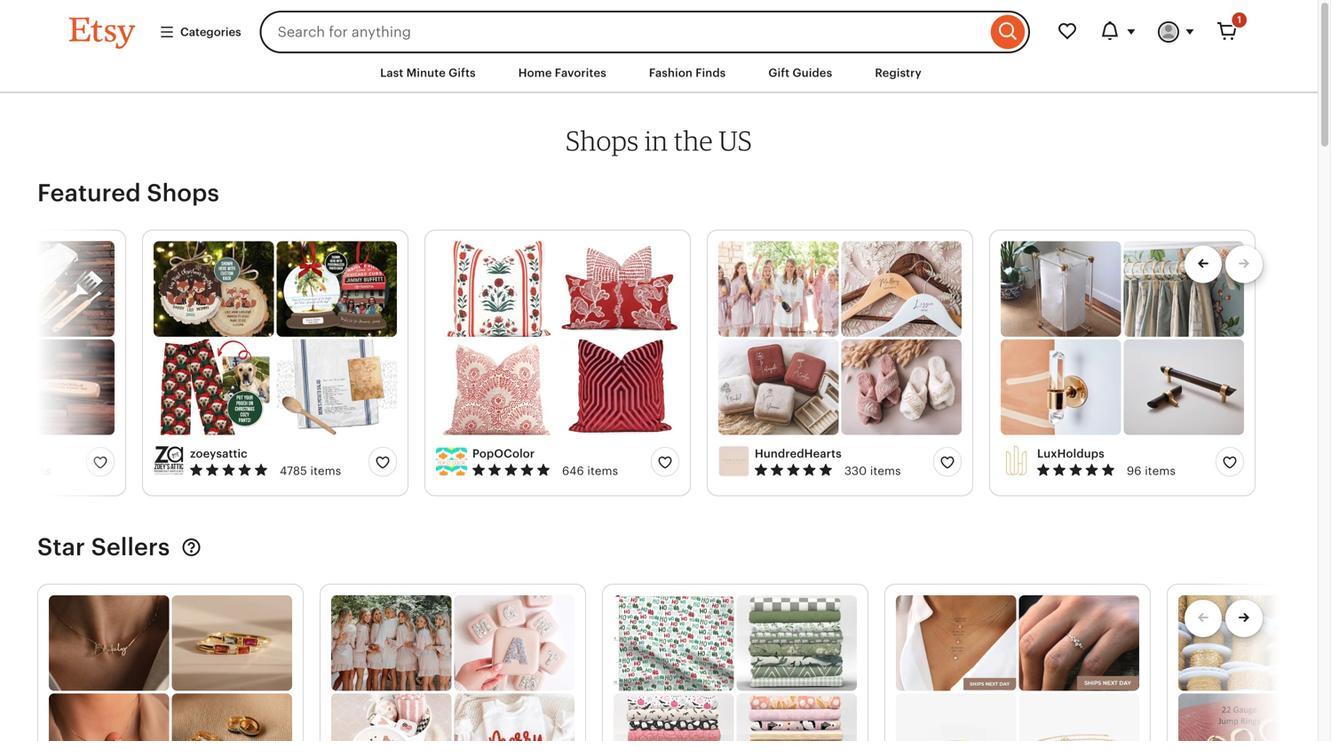 Task type: locate. For each thing, give the bounding box(es) containing it.
categories banner
[[37, 0, 1281, 53]]

red royal poppy stripe pillow decorative pillow cover  18x18, 20x20, 22x22, 26 or lumbar schumacher marie-anne oudejans red floral stripe image
[[436, 241, 557, 337]]

shops in the us
[[566, 124, 753, 157]]

sellers
[[91, 533, 170, 561]]

None search field
[[260, 11, 1031, 53]]

sage green cotton fabric by the yard -  floral checkerboard coordinate collection petal signature cotton mix & match fabric by spoonflower image
[[737, 595, 857, 691]]

items
[[20, 464, 51, 477], [311, 464, 341, 477], [588, 464, 619, 477], [871, 464, 902, 477], [1145, 464, 1176, 477]]

hundredhearts
[[755, 447, 842, 460]]

categories button
[[146, 16, 255, 48]]

home favorites
[[519, 66, 607, 80]]

cluster ring in 14k gold / diamond cluster ring / unique diamond stackable ring /  diamond wedding band/ next day shipping image
[[1020, 595, 1140, 691]]

4785 items
[[280, 464, 341, 477]]

gift
[[769, 66, 790, 80]]

1.5 inch custom cut lucite curtain rod by luxholdups, satin or polished brass and lucite drapery rod, round curtain rods w/ brass hardware image
[[1124, 241, 1245, 337]]

1 items from the left
[[20, 464, 51, 477]]

items right the 646
[[588, 464, 619, 477]]

4 items from the left
[[871, 464, 902, 477]]

1 vertical spatial shops
[[147, 179, 220, 206]]

fashion
[[649, 66, 693, 80]]

961 items link
[[0, 446, 76, 479]]

featured shops
[[37, 179, 220, 206]]

silky chunky lace robe | personalized robes | custom gifts for girlfriend | satin robe | gifts for women | gifts for her | best friend gift image
[[719, 241, 839, 337]]

home
[[519, 66, 552, 80]]

sister parish  red appleton decorative pillow cover  18x18, 20x20, 22x22, eurosham or lumbar, image
[[436, 339, 557, 435]]

items right 961
[[20, 464, 51, 477]]

recipe tea towel handwritten recipe flour sack - favorite recipe in handwriting to a keepsake tea towel unique mother's day gift  mtt-003 image
[[277, 339, 397, 435]]

featured
[[37, 179, 141, 206]]

none search field inside categories 'banner'
[[260, 11, 1031, 53]]

dark smoke lucite and brass cabinet handles pulls by luxholdups, brass tapered angled drawer pulls knobs for modern art deco interior image
[[1124, 339, 1245, 435]]

first christmas together daddy mommy baby woodland fox wood slice ornament mwo22-005-w image
[[154, 241, 274, 337]]

items for 961 items
[[20, 464, 51, 477]]

menu bar containing last minute gifts
[[37, 53, 1281, 93]]

1 horizontal spatial shops
[[566, 124, 639, 157]]

5 items from the left
[[1145, 464, 1176, 477]]

330
[[845, 464, 867, 477]]

menu bar
[[0, 0, 1319, 93], [37, 53, 1281, 93]]

dainty initial tag necklace by caitlyn minimalist • custom engraved letter pendant necklace in box chain • bridesmaid gifts • nm83bnif33 image
[[49, 694, 169, 741]]

decorative pillow cover schumacher fuchsia vanderbilt velvet, 18" 20", 22", 24", 26" or lumbar pillow throw pillow chevron red pink velvet image
[[559, 339, 680, 435]]

3 items from the left
[[588, 464, 619, 477]]

jimmy buffett memorial custom snowglobe ornament some of it's magic ornament with optional personalized back message photo gift sglobe-005 image
[[277, 241, 397, 337]]

custom bridesmaid hangers | personalized hangers for wedding dress |custom name engraved wooden hanger | wedding gifts | bridesmaid proposal image
[[842, 241, 962, 337]]

minute
[[407, 66, 446, 80]]

4785
[[280, 464, 307, 477]]

christmas santa fabric - ho ho ho by littlearrowdesign - cute holiday christmas santa claus green red text fabric by the yard by spoonflower image
[[614, 595, 734, 691]]

646 items
[[562, 464, 619, 477]]

finds
[[696, 66, 726, 80]]

usa gold filled jump ring 22ga open 22 gauge gf - 14/20 gold filled- usa made click and lock design- perfect for permanent jewelry jump ring image
[[1179, 694, 1299, 741]]

halloween cotton fat quarters - cute pink beige pastel seasonal collection petal signature cotton mix & match fat quarters by spoonflower image
[[614, 694, 734, 741]]

items inside 961 items link
[[20, 464, 51, 477]]

items for 4785 items
[[311, 464, 341, 477]]

items for 646 items
[[588, 464, 619, 477]]

2 items from the left
[[311, 464, 341, 477]]

home favorites link
[[505, 57, 620, 89]]

dog face christmas pajama pants funny add your dog's photo to these cute pajama pants personalized pet christmas image
[[154, 339, 274, 435]]

categories
[[180, 25, 241, 39]]

961 items
[[0, 464, 51, 477]]

the
[[674, 124, 713, 157]]

star sellers
[[37, 533, 170, 561]]

gift guides link
[[756, 57, 846, 89]]

polished brass and lucite wall hooks for towels and robes, luxholdups lucite bathroom accessories, storage and organization luxury fixtures image
[[1001, 339, 1122, 435]]

shops
[[566, 124, 639, 157], [147, 179, 220, 206]]

personalized name necklace by caitlynminimalist • gold name necklace with box chain • perfect gift for her • personalized gift • nm81f91 image
[[49, 595, 169, 691]]

items right 96
[[1145, 464, 1176, 477]]

gift guides
[[769, 66, 833, 80]]

halloween cotton fat quarters - pastel pink skulls ghost pumpkins seasonal petal signature cotton mix & match fat quarters by spoonflower image
[[737, 694, 857, 741]]

items for 96 items
[[1145, 464, 1176, 477]]

items right 4785
[[311, 464, 341, 477]]

items right 330
[[871, 464, 902, 477]]

luxholdups
[[1038, 447, 1105, 460]]

registry
[[875, 66, 922, 80]]

0 horizontal spatial shops
[[147, 179, 220, 206]]



Task type: describe. For each thing, give the bounding box(es) containing it.
961
[[0, 464, 17, 477]]

duo baguette birthstone ring by caitlyn minimalist • adjustable personalized gemstone ring • best friend gift • anniversary gift • rm87 image
[[172, 595, 292, 691]]

fashion finds link
[[636, 57, 740, 89]]

opal inlay huggie earrings by caitlyn minimalist • fire opal hoop earrings • dainty blue & green gemstone earrings • gift for her • er212 image
[[172, 694, 292, 741]]

embossed merry sweatshirt for christmas - women winter crewneck - holiday gift idea sweatshirt for her - women white crewneck (eb3453pfmry) image
[[454, 694, 575, 741]]

menu bar containing categories
[[0, 0, 1319, 93]]

favorites
[[555, 66, 607, 80]]

diamond bracelet with thin chain / trio diamond bracelet in 14k solid gold in bezel setting / diamond bezel bracelet / cyber monday image
[[1020, 694, 1140, 741]]

wood beer bottle opener image
[[0, 339, 115, 435]]

in
[[645, 124, 669, 157]]

330 items
[[845, 464, 902, 477]]

zoeysattic
[[190, 447, 248, 460]]

Search for anything text field
[[260, 11, 987, 53]]

fashion finds
[[649, 66, 726, 80]]

registry link
[[862, 57, 936, 89]]

96 items
[[1127, 464, 1176, 477]]

popocolor
[[473, 447, 535, 460]]

646
[[562, 464, 584, 477]]

96
[[1127, 464, 1142, 477]]

diamond solitaire necklace / diamond necklace / diamond bezel / dainty diamond necklace / birthday gift image
[[897, 595, 1017, 691]]

merry christmas gift box for friends - holiday gift box for her - christmas gift set - personalized holiday gift box - send gift (eb3250orn) image
[[331, 694, 452, 741]]

0 vertical spatial shops
[[566, 124, 639, 157]]

us
[[719, 124, 753, 157]]

buy 1 get 1 free deal personalized grill master 4-pc grill utensil set image
[[0, 241, 115, 337]]

monogrammed jewelry box - personalized gift for bridesmaids - bridesmaid proposal gift ideas - travel jewelry case birthday gift (eb3465sqm) image
[[454, 595, 575, 691]]

birth flower jewelry box | mom christmas gifts | bridesmaid proposal | travel jewelry case | wedding gifts for her | bridal shower gift image
[[719, 339, 839, 435]]

last minute gifts link
[[367, 57, 489, 89]]

last
[[380, 66, 404, 80]]

star
[[37, 533, 85, 561]]

gold filled chain by the foot - usa made- wholesale chain, perfect for permanent jewelry -made in usa image
[[1179, 595, 1299, 691]]

last minute gifts
[[380, 66, 476, 80]]

1
[[1238, 14, 1242, 25]]

guides
[[793, 66, 833, 80]]

custom ruffle robe - bridesmaid wedding robes - matching bridal party robes - bridesmaid proposal gift - personalized bridal robe (eb3377p) image
[[331, 595, 452, 691]]

1 link
[[1207, 11, 1249, 53]]

fluffy bride bridesmaid slippers | bachelorette party | bridesmaid gifts proposal | bridal shower | bridal party gift | gift for her image
[[842, 339, 962, 435]]

gifts
[[449, 66, 476, 80]]

items for 330 items
[[871, 464, 902, 477]]

lucite laundry hamper w/ removable canvas bag, custom nursery laundry basket, lucite closet organization, housewarming gift first home image
[[1001, 241, 1122, 337]]

diamond eternity ring/ diamond eternity wedding band/ 14k gold thin diamond wedding band/ micro pave thin diamond eternity band in 14k gold image
[[897, 694, 1017, 741]]

decorative pillow cover sister parish red sintra paisley pillow cover, made to order as square or lumbar pillow cover linen, christmas decor image
[[559, 241, 680, 337]]



Task type: vqa. For each thing, say whether or not it's contained in the screenshot.
USA Gold Filled Jump Ring 22GA Open 22 Gauge GF - 14/20 Gold FIlled- USA Made Click and Lock Design- Perfect for Permanent Jewelry Jump Ring image
yes



